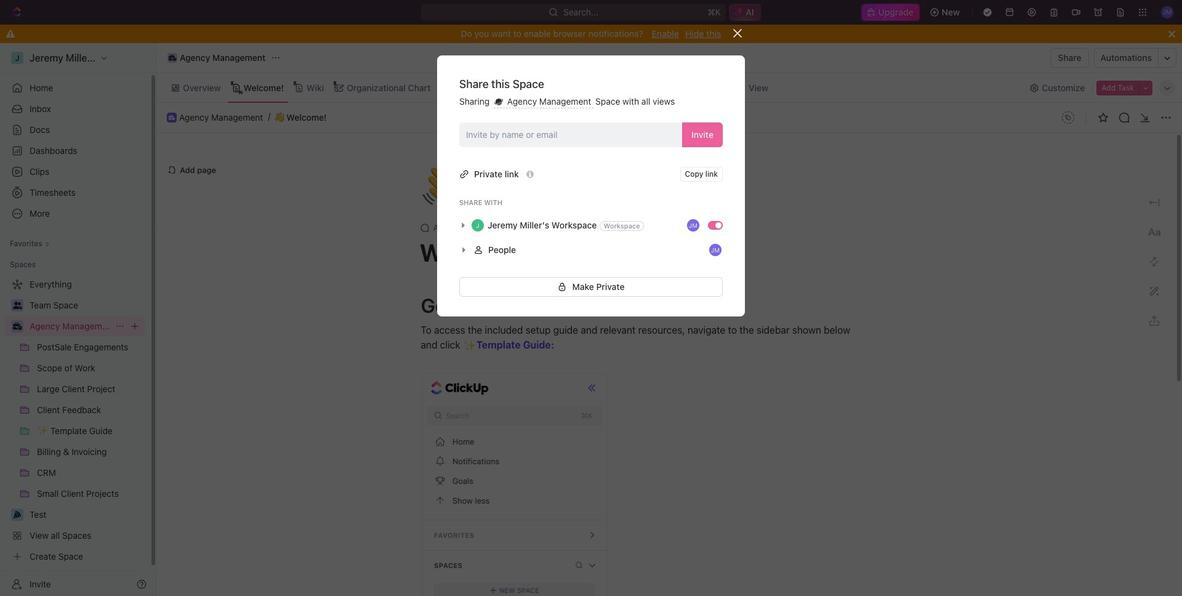 Task type: describe. For each thing, give the bounding box(es) containing it.
0 vertical spatial business time image
[[169, 115, 175, 120]]

business time image inside tree
[[13, 323, 22, 330]]

business time image
[[169, 55, 176, 61]]

sidebar navigation
[[0, 43, 157, 596]]

tree inside sidebar navigation
[[5, 275, 145, 567]]



Task type: locate. For each thing, give the bounding box(es) containing it.
1 horizontal spatial business time image
[[169, 115, 175, 120]]

1 vertical spatial business time image
[[13, 323, 22, 330]]

business time image
[[169, 115, 175, 120], [13, 323, 22, 330]]

0 horizontal spatial business time image
[[13, 323, 22, 330]]

tree
[[5, 275, 145, 567]]

Invite by name or email text field
[[466, 125, 677, 144]]



Task type: vqa. For each thing, say whether or not it's contained in the screenshot.
business time image
yes



